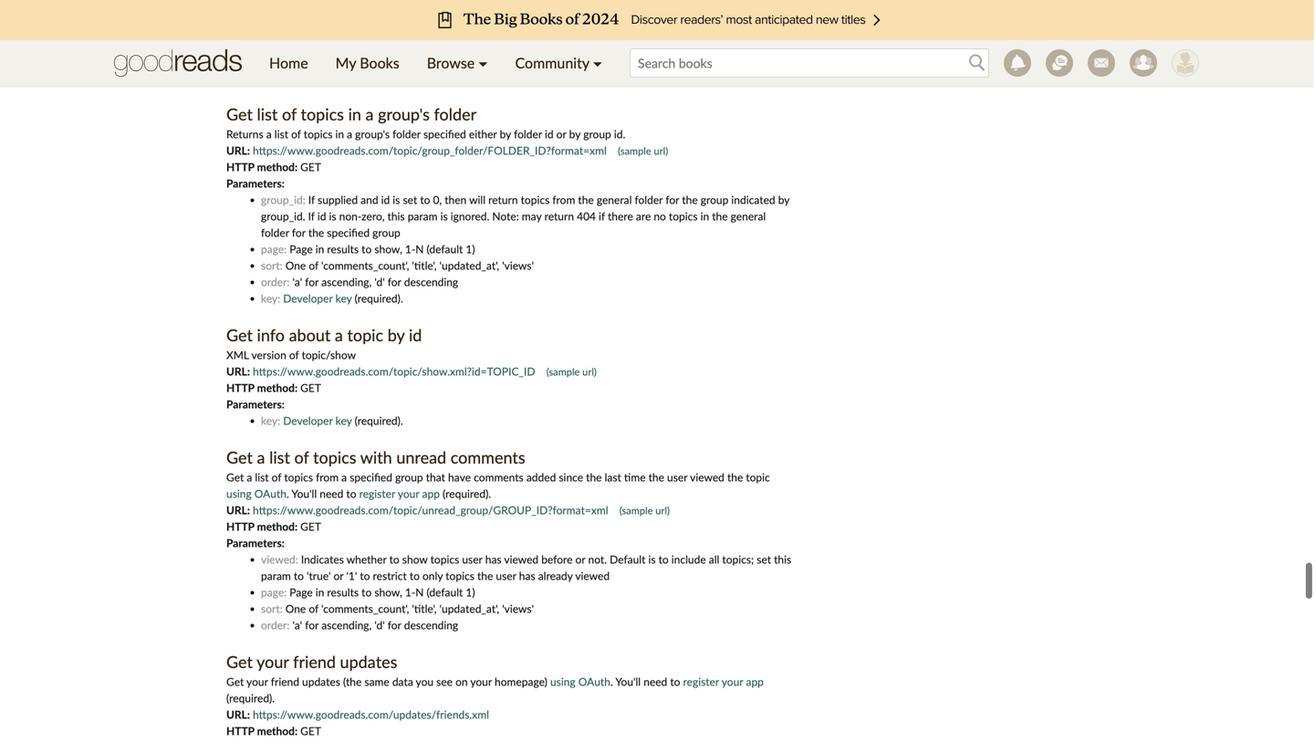 Task type: locate. For each thing, give the bounding box(es) containing it.
4 http from the top
[[226, 724, 254, 738]]

1 horizontal spatial you'll
[[616, 675, 641, 688]]

'd' inside page: page in results to show, 1-n (default 1) sort: one of 'comments_count', 'title', 'updated_at', 'views' order: 'a' for ascending, 'd' for descending key: developer key (required).
[[375, 275, 385, 288]]

user
[[402, 54, 423, 68], [667, 471, 688, 484], [462, 553, 483, 566], [496, 569, 516, 582]]

1 if from the top
[[308, 193, 315, 206]]

2 page from the top
[[290, 586, 313, 599]]

'comments_count', down zero,
[[321, 259, 409, 272]]

updates up same
[[340, 652, 397, 672]]

set left 0,
[[403, 193, 417, 206]]

whether for to
[[347, 553, 387, 566]]

http
[[226, 160, 254, 173], [226, 381, 254, 394], [226, 520, 254, 533], [226, 724, 254, 738]]

the left the last
[[586, 471, 602, 484]]

2 'views' from the top
[[502, 602, 534, 615]]

2 ▾ from the left
[[593, 54, 603, 72]]

need inside get your friend updates get your friend updates (the same data you see on your homepage) using oauth . you'll need to register your app (required). url: https://www.goodreads.com/updates/friends.xml http method: get
[[644, 675, 668, 688]]

'a' inside page: page in results to show, 1-n (default 1) sort: one of 'comments_count', 'title', 'updated_at', 'views' order: 'a' for ascending, 'd' for descending
[[293, 618, 302, 632]]

1 vertical spatial need
[[644, 675, 668, 688]]

param down 0,
[[408, 210, 438, 223]]

1 1) from the top
[[466, 242, 475, 256]]

0 vertical spatial (default
[[427, 242, 463, 256]]

1 'a' from the top
[[293, 275, 302, 288]]

2 horizontal spatial viewed
[[690, 471, 725, 484]]

or for folder
[[557, 127, 567, 141]]

set right books
[[408, 71, 422, 84]]

of left with
[[294, 447, 309, 467]]

1 results from the top
[[327, 242, 359, 256]]

0 vertical spatial otherwise,
[[350, 38, 401, 51]]

get down https://www.goodreads.com/updates/friends.xml link
[[300, 724, 321, 738]]

return
[[489, 193, 518, 206], [545, 210, 574, 223]]

2 key from the top
[[336, 414, 352, 427]]

will
[[764, 54, 780, 68], [469, 193, 486, 206]]

2 sort: from the top
[[261, 602, 283, 615]]

0 horizontal spatial will
[[469, 193, 486, 206]]

1 1- from the top
[[405, 242, 416, 256]]

sort: down group_id.
[[261, 259, 283, 272]]

order:
[[261, 275, 290, 288], [261, 618, 290, 632]]

1 horizontal spatial register
[[683, 675, 719, 688]]

developer down "topic/show" on the left top of the page
[[283, 414, 333, 427]]

topics
[[301, 104, 344, 124], [304, 127, 333, 141], [521, 193, 550, 206], [669, 210, 698, 223], [313, 447, 357, 467], [284, 471, 313, 484], [431, 553, 459, 566], [446, 569, 475, 582]]

show, for page: page in results to show, 1-n (default 1) sort: one of 'comments_count', 'title', 'updated_at', 'views' order: 'a' for ascending, 'd' for descending key: developer key (required).
[[375, 242, 402, 256]]

the up [book:title|id] on the top of the page
[[442, 0, 458, 2]]

indicates down "tags"
[[327, 21, 370, 35]]

using oauth link right homepage)
[[550, 675, 611, 688]]

1 (default from the top
[[427, 242, 463, 256]]

(required).
[[355, 292, 403, 305], [355, 414, 403, 427], [443, 487, 491, 500], [226, 692, 275, 705]]

0 horizontal spatial feed
[[552, 38, 573, 51]]

using oauth link up viewed:
[[226, 487, 287, 500]]

ascending,
[[322, 275, 372, 288], [322, 618, 372, 632]]

to inside get your friend updates get your friend updates (the same data you see on your homepage) using oauth . you'll need to register your app (required). url: https://www.goodreads.com/updates/friends.xml http method: get
[[670, 675, 681, 688]]

developer key link
[[283, 292, 352, 305], [283, 414, 352, 427]]

1 horizontal spatial enable,
[[371, 71, 405, 84]]

0 horizontal spatial need
[[320, 487, 344, 500]]

a
[[366, 104, 374, 124], [266, 127, 272, 141], [347, 127, 352, 141], [335, 325, 343, 345], [257, 447, 265, 467], [247, 471, 252, 484], [342, 471, 347, 484]]

1 vertical spatial from
[[316, 471, 339, 484]]

inbox image
[[1088, 49, 1116, 77]]

1 key: from the top
[[261, 292, 280, 305]]

specified
[[424, 127, 466, 141], [327, 226, 370, 239], [350, 471, 393, 484]]

specified down with
[[350, 471, 393, 484]]

'on';
[[328, 38, 348, 51], [438, 71, 457, 84]]

1 'title', from the top
[[412, 259, 437, 272]]

0 vertical spatial register
[[359, 487, 395, 500]]

developer key link down "topic/show" on the left top of the page
[[283, 414, 352, 427]]

'updated_at', inside page: page in results to show, 1-n (default 1) sort: one of 'comments_count', 'title', 'updated_at', 'views' order: 'a' for ascending, 'd' for descending
[[440, 602, 500, 615]]

1 vertical spatial viewed
[[504, 553, 539, 566]]

0 vertical spatial include
[[664, 0, 699, 2]]

key
[[336, 292, 352, 305], [336, 414, 352, 427]]

get
[[300, 160, 321, 173], [300, 381, 321, 394], [300, 520, 321, 533], [300, 724, 321, 738]]

1 vertical spatial default
[[513, 71, 547, 84]]

1 vertical spatial results
[[327, 586, 359, 599]]

feed
[[552, 38, 573, 51], [662, 71, 683, 84]]

▾ for community ▾
[[593, 54, 603, 72]]

or left not.
[[576, 553, 586, 566]]

(user
[[738, 54, 761, 68]]

get for a
[[226, 447, 253, 467]]

1 descending from the top
[[404, 275, 458, 288]]

1 vertical spatial 'comments_count',
[[321, 602, 409, 615]]

▾ inside 'dropdown button'
[[593, 54, 603, 72]]

ascending, inside page: page in results to show, 1-n (default 1) sort: one of 'comments_count', 'title', 'updated_at', 'views' order: 'a' for ascending, 'd' for descending key: developer key (required).
[[322, 275, 372, 288]]

if right group_id.
[[308, 210, 315, 223]]

not
[[450, 38, 466, 51], [560, 71, 576, 84]]

3 http from the top
[[226, 520, 254, 533]]

page
[[290, 242, 313, 256], [290, 586, 313, 599]]

already
[[538, 569, 573, 582]]

'a' up about
[[293, 275, 302, 288]]

(sample url) http method: get parameters:
[[226, 145, 668, 190], [226, 504, 670, 550]]

2 vertical spatial (sample url) link
[[620, 504, 670, 517]]

2 vertical spatial viewed
[[575, 569, 610, 582]]

1-
[[405, 242, 416, 256], [405, 586, 416, 599]]

n
[[416, 242, 424, 256], [416, 586, 424, 599]]

0 vertical spatial feed
[[552, 38, 573, 51]]

1 vertical spatial using oauth link
[[550, 675, 611, 688]]

an
[[527, 54, 539, 68]]

descending for page: page in results to show, 1-n (default 1) sort: one of 'comments_count', 'title', 'updated_at', 'views' order: 'a' for ascending, 'd' for descending
[[404, 618, 458, 632]]

n inside page: page in results to show, 1-n (default 1) sort: one of 'comments_count', 'title', 'updated_at', 'views' order: 'a' for ascending, 'd' for descending
[[416, 586, 424, 599]]

4 method: from the top
[[257, 724, 298, 738]]

form
[[378, 5, 401, 18]]

page: down group_id.
[[261, 242, 287, 256]]

1 'd' from the top
[[375, 275, 385, 288]]

. inside get your friend updates get your friend updates (the same data you see on your homepage) using oauth . you'll need to register your app (required). url: https://www.goodreads.com/updates/friends.xml http method: get
[[611, 675, 613, 688]]

4 get from the top
[[300, 724, 321, 738]]

param
[[408, 210, 438, 223], [261, 569, 291, 582]]

descending inside page: page in results to show, 1-n (default 1) sort: one of 'comments_count', 'title', 'updated_at', 'views' order: 'a' for ascending, 'd' for descending
[[404, 618, 458, 632]]

indicates inside indicates whether the user would like to receive an email when someone replies to the topic (user will get one email only). to enable, set to 'on'; otherwise, default is not to add to update feed
[[295, 54, 338, 68]]

indicated
[[732, 193, 776, 206]]

that up (required)
[[509, 0, 528, 2]]

'updated_at', inside page: page in results to show, 1-n (default 1) sort: one of 'comments_count', 'title', 'updated_at', 'views' order: 'a' for ascending, 'd' for descending key: developer key (required).
[[440, 259, 500, 272]]

key down "topic/show" on the left top of the page
[[336, 414, 352, 427]]

is inside 'indicates whether to show topics user has viewed before or not. default is to include all topics; set this param to 'true' or '1' to restrict to only topics the user has already viewed'
[[649, 553, 656, 566]]

page: for page: page in results to show, 1-n (default 1) sort: one of 'comments_count', 'title', 'updated_at', 'views' order: 'a' for ascending, 'd' for descending
[[261, 586, 287, 599]]

include left the all
[[672, 553, 706, 566]]

to right 'feed.'
[[773, 21, 784, 35]]

1 sort: from the top
[[261, 259, 283, 272]]

to right only).
[[357, 71, 368, 84]]

0 horizontal spatial .
[[287, 487, 289, 500]]

1)
[[466, 242, 475, 256], [466, 586, 475, 599]]

that inside the text of the comment that starts the topic thread. can include goodreads book/author tags of the form [book:title|id] (required) indicates whether the comment for the new topic should be added to the user's update feed. to enable, set to 'on'; otherwise, default is not to add to update feed
[[509, 0, 528, 2]]

http inside get your friend updates get your friend updates (the same data you see on your homepage) using oauth . you'll need to register your app (required). url: https://www.goodreads.com/updates/friends.xml http method: get
[[226, 724, 254, 738]]

you'll inside get a list of topics with unread comments get a list of topics from a specified group that have comments added since the last time the user viewed the topic using oauth . you'll need to register your app (required). url: https://www.goodreads.com/topic/unread_group/group_id?format=xml
[[292, 487, 317, 500]]

community ▾
[[515, 54, 603, 72]]

param down viewed:
[[261, 569, 291, 582]]

page: page in results to show, 1-n (default 1) sort: one of 'comments_count', 'title', 'updated_at', 'views' order: 'a' for ascending, 'd' for descending
[[261, 586, 534, 632]]

0 vertical spatial show,
[[375, 242, 402, 256]]

url:
[[226, 144, 250, 157], [226, 365, 250, 378], [226, 503, 250, 517], [226, 708, 250, 721]]

'title', for page: page in results to show, 1-n (default 1) sort: one of 'comments_count', 'title', 'updated_at', 'views' order: 'a' for ascending, 'd' for descending
[[412, 602, 437, 615]]

update down goodreads
[[710, 21, 744, 35]]

'views' for page: page in results to show, 1-n (default 1) sort: one of 'comments_count', 'title', 'updated_at', 'views' order: 'a' for ascending, 'd' for descending key: developer key (required).
[[502, 259, 534, 272]]

1) inside page: page in results to show, 1-n (default 1) sort: one of 'comments_count', 'title', 'updated_at', 'views' order: 'a' for ascending, 'd' for descending
[[466, 586, 475, 599]]

sort: for page: page in results to show, 1-n (default 1) sort: one of 'comments_count', 'title', 'updated_at', 'views' order: 'a' for ascending, 'd' for descending key: developer key (required).
[[261, 259, 283, 272]]

page for page: page in results to show, 1-n (default 1) sort: one of 'comments_count', 'title', 'updated_at', 'views' order: 'a' for ascending, 'd' for descending key: developer key (required).
[[290, 242, 313, 256]]

2 url: from the top
[[226, 365, 250, 378]]

3 parameters: from the top
[[226, 536, 285, 550]]

added inside the text of the comment that starts the topic thread. can include goodreads book/author tags of the form [book:title|id] (required) indicates whether the comment for the new topic should be added to the user's update feed. to enable, set to 'on'; otherwise, default is not to add to update feed
[[616, 21, 646, 35]]

whether up only).
[[341, 54, 381, 68]]

(required). inside get a list of topics with unread comments get a list of topics from a specified group that have comments added since the last time the user viewed the topic using oauth . you'll need to register your app (required). url: https://www.goodreads.com/topic/unread_group/group_id?format=xml
[[443, 487, 491, 500]]

or
[[557, 127, 567, 141], [576, 553, 586, 566], [334, 569, 344, 582]]

oauth up viewed:
[[254, 487, 287, 500]]

get down "topic/show" on the left top of the page
[[300, 381, 321, 394]]

1 vertical spatial (default
[[427, 586, 463, 599]]

get inside get info about a topic by id xml version of topic/show url: https://www.goodreads.com/topic/show.xml?id=topic_id
[[226, 325, 253, 345]]

page inside page: page in results to show, 1-n (default 1) sort: one of 'comments_count', 'title', 'updated_at', 'views' order: 'a' for ascending, 'd' for descending
[[290, 586, 313, 599]]

may
[[522, 210, 542, 223]]

by inside if supplied and id is set to 0, then will return topics from the general folder for the group indicated by group_id. if id is non-zero, this param is ignored. note: may return 404 if there are no topics in the general folder for the specified group
[[778, 193, 790, 206]]

1 ascending, from the top
[[322, 275, 372, 288]]

your
[[398, 487, 419, 500], [257, 652, 289, 672], [247, 675, 268, 688], [470, 675, 492, 688], [722, 675, 743, 688]]

0 horizontal spatial oauth
[[254, 487, 287, 500]]

topic up "topic/show" on the left top of the page
[[347, 325, 384, 345]]

'comments_count',
[[321, 259, 409, 272], [321, 602, 409, 615]]

id up the https://www.goodreads.com/topic/show.xml?id=topic_id link
[[409, 325, 422, 345]]

get for list
[[226, 104, 253, 124]]

5 get from the top
[[226, 652, 253, 672]]

(default
[[427, 242, 463, 256], [427, 586, 463, 599]]

1 vertical spatial using
[[550, 675, 576, 688]]

(required). inside get your friend updates get your friend updates (the same data you see on your homepage) using oauth . you'll need to register your app (required). url: https://www.goodreads.com/updates/friends.xml http method: get
[[226, 692, 275, 705]]

using inside get a list of topics with unread comments get a list of topics from a specified group that have comments added since the last time the user viewed the topic using oauth . you'll need to register your app (required). url: https://www.goodreads.com/topic/unread_group/group_id?format=xml
[[226, 487, 252, 500]]

2 'updated_at', from the top
[[440, 602, 500, 615]]

show, down "restrict"
[[375, 586, 402, 599]]

oauth right homepage)
[[579, 675, 611, 688]]

order: down viewed:
[[261, 618, 290, 632]]

1 horizontal spatial to
[[773, 21, 784, 35]]

group's
[[378, 104, 430, 124], [355, 127, 390, 141]]

zero,
[[362, 210, 385, 223]]

results for page: page in results to show, 1-n (default 1) sort: one of 'comments_count', 'title', 'updated_at', 'views' order: 'a' for ascending, 'd' for descending
[[327, 586, 359, 599]]

https://www.goodreads.com/topic/show.xml?id=topic_id
[[253, 365, 535, 378]]

0 vertical spatial enable,
[[261, 38, 295, 51]]

indicates for viewed:
[[301, 553, 344, 566]]

by right either
[[500, 127, 511, 141]]

0 vertical spatial update
[[710, 21, 744, 35]]

community ▾ button
[[502, 40, 616, 86]]

using inside get your friend updates get your friend updates (the same data you see on your homepage) using oauth . you'll need to register your app (required). url: https://www.goodreads.com/updates/friends.xml http method: get
[[550, 675, 576, 688]]

page: inside page: page in results to show, 1-n (default 1) sort: one of 'comments_count', 'title', 'updated_at', 'views' order: 'a' for ascending, 'd' for descending
[[261, 586, 287, 599]]

will up 'ignored.'
[[469, 193, 486, 206]]

'd' inside page: page in results to show, 1-n (default 1) sort: one of 'comments_count', 'title', 'updated_at', 'views' order: 'a' for ascending, 'd' for descending
[[375, 618, 385, 632]]

1 horizontal spatial update
[[625, 71, 659, 84]]

Search books text field
[[630, 48, 990, 78]]

0 vertical spatial key
[[336, 292, 352, 305]]

include inside the text of the comment that starts the topic thread. can include goodreads book/author tags of the form [book:title|id] (required) indicates whether the comment for the new topic should be added to the user's update feed. to enable, set to 'on'; otherwise, default is not to add to update feed
[[664, 0, 699, 2]]

0 horizontal spatial add
[[482, 38, 500, 51]]

1 vertical spatial one
[[286, 602, 306, 615]]

update for include
[[710, 21, 744, 35]]

group_id:
[[261, 193, 308, 206]]

key: up 'info'
[[261, 292, 280, 305]]

'views' inside page: page in results to show, 1-n (default 1) sort: one of 'comments_count', 'title', 'updated_at', 'views' order: 'a' for ascending, 'd' for descending key: developer key (required).
[[502, 259, 534, 272]]

1 vertical spatial to
[[357, 71, 368, 84]]

1 'views' from the top
[[502, 259, 534, 272]]

is
[[440, 38, 447, 51], [550, 71, 557, 84], [393, 193, 400, 206], [329, 210, 336, 223], [441, 210, 448, 223], [649, 553, 656, 566]]

1 vertical spatial you'll
[[616, 675, 641, 688]]

you'll inside get your friend updates get your friend updates (the same data you see on your homepage) using oauth . you'll need to register your app (required). url: https://www.goodreads.com/updates/friends.xml http method: get
[[616, 675, 641, 688]]

2 results from the top
[[327, 586, 359, 599]]

4 url: from the top
[[226, 708, 250, 721]]

. up viewed:
[[287, 487, 289, 500]]

viewed right time
[[690, 471, 725, 484]]

1 http from the top
[[226, 160, 254, 173]]

the down "supplied"
[[308, 226, 324, 239]]

topic inside indicates whether the user would like to receive an email when someone replies to the topic (user will get one email only). to enable, set to 'on'; otherwise, default is not to add to update feed
[[711, 54, 735, 68]]

1 horizontal spatial param
[[408, 210, 438, 223]]

results inside page: page in results to show, 1-n (default 1) sort: one of 'comments_count', 'title', 'updated_at', 'views' order: 'a' for ascending, 'd' for descending
[[327, 586, 359, 599]]

2 order: from the top
[[261, 618, 290, 632]]

indicates inside 'indicates whether to show topics user has viewed before or not. default is to include all topics; set this param to 'true' or '1' to restrict to only topics the user has already viewed'
[[301, 553, 344, 566]]

feed.
[[747, 21, 770, 35]]

one down group_id.
[[286, 259, 306, 272]]

2 'd' from the top
[[375, 618, 385, 632]]

email right an
[[541, 54, 567, 68]]

show, inside page: page in results to show, 1-n (default 1) sort: one of 'comments_count', 'title', 'updated_at', 'views' order: 'a' for ascending, 'd' for descending
[[375, 586, 402, 599]]

ascending, for page: page in results to show, 1-n (default 1) sort: one of 'comments_count', 'title', 'updated_at', 'views' order: 'a' for ascending, 'd' for descending
[[322, 618, 372, 632]]

3 get from the top
[[226, 447, 253, 467]]

1 vertical spatial register
[[683, 675, 719, 688]]

method: inside (sample url) http method: get parameters: key: developer key (required).
[[257, 381, 298, 394]]

default down an
[[513, 71, 547, 84]]

'title', down 0,
[[412, 259, 437, 272]]

viewed down not.
[[575, 569, 610, 582]]

0 vertical spatial 'd'
[[375, 275, 385, 288]]

1 'comments_count', from the top
[[321, 259, 409, 272]]

1 url: from the top
[[226, 144, 250, 157]]

menu
[[256, 40, 616, 86]]

page for page: page in results to show, 1-n (default 1) sort: one of 'comments_count', 'title', 'updated_at', 'views' order: 'a' for ascending, 'd' for descending
[[290, 586, 313, 599]]

descending inside page: page in results to show, 1-n (default 1) sort: one of 'comments_count', 'title', 'updated_at', 'views' order: 'a' for ascending, 'd' for descending key: developer key (required).
[[404, 275, 458, 288]]

1 vertical spatial page:
[[261, 586, 287, 599]]

1 horizontal spatial viewed
[[575, 569, 610, 582]]

2 http from the top
[[226, 381, 254, 394]]

0 vertical spatial one
[[286, 259, 306, 272]]

0 vertical spatial sort:
[[261, 259, 283, 272]]

param inside 'indicates whether to show topics user has viewed before or not. default is to include all topics; set this param to 'true' or '1' to restrict to only topics the user has already viewed'
[[261, 569, 291, 582]]

2 'comments_count', from the top
[[321, 602, 409, 615]]

'd' down "restrict"
[[375, 618, 385, 632]]

0 vertical spatial need
[[320, 487, 344, 500]]

0 horizontal spatial 'on';
[[328, 38, 348, 51]]

info
[[257, 325, 285, 345]]

home
[[269, 54, 308, 72]]

since
[[559, 471, 583, 484]]

this right topics;
[[774, 553, 792, 566]]

show, inside page: page in results to show, 1-n (default 1) sort: one of 'comments_count', 'title', 'updated_at', 'views' order: 'a' for ascending, 'd' for descending key: developer key (required).
[[375, 242, 402, 256]]

id
[[545, 127, 554, 141], [381, 193, 390, 206], [318, 210, 326, 223], [409, 325, 422, 345]]

not inside indicates whether the user would like to receive an email when someone replies to the topic (user will get one email only). to enable, set to 'on'; otherwise, default is not to add to update feed
[[560, 71, 576, 84]]

comments
[[451, 447, 526, 467], [474, 471, 524, 484]]

folder
[[434, 104, 477, 124], [393, 127, 421, 141], [514, 127, 542, 141], [635, 193, 663, 206], [261, 226, 289, 239]]

'd' for page: page in results to show, 1-n (default 1) sort: one of 'comments_count', 'title', 'updated_at', 'views' order: 'a' for ascending, 'd' for descending
[[375, 618, 385, 632]]

2 'a' from the top
[[293, 618, 302, 632]]

1 horizontal spatial .
[[611, 675, 613, 688]]

friend requests image
[[1130, 49, 1158, 77]]

0 vertical spatial 'views'
[[502, 259, 534, 272]]

1 n from the top
[[416, 242, 424, 256]]

1 horizontal spatial oauth
[[579, 675, 611, 688]]

this
[[388, 210, 405, 223], [774, 553, 792, 566]]

key:
[[261, 292, 280, 305], [261, 414, 280, 427]]

(the
[[343, 675, 362, 688]]

ascending, up about
[[322, 275, 372, 288]]

enable, right my
[[371, 71, 405, 84]]

'title', inside page: page in results to show, 1-n (default 1) sort: one of 'comments_count', 'title', 'updated_at', 'views' order: 'a' for ascending, 'd' for descending key: developer key (required).
[[412, 259, 437, 272]]

1 vertical spatial include
[[672, 553, 706, 566]]

(default for page: page in results to show, 1-n (default 1) sort: one of 'comments_count', 'title', 'updated_at', 'views' order: 'a' for ascending, 'd' for descending key: developer key (required).
[[427, 242, 463, 256]]

1 horizontal spatial ▾
[[593, 54, 603, 72]]

oauth
[[254, 487, 287, 500], [579, 675, 611, 688]]

0 vertical spatial ascending,
[[322, 275, 372, 288]]

1 show, from the top
[[375, 242, 402, 256]]

1 horizontal spatial has
[[519, 569, 536, 582]]

▾ down be
[[593, 54, 603, 72]]

1 parameters: from the top
[[226, 177, 285, 190]]

whether inside indicates whether the user would like to receive an email when someone replies to the topic (user will get one email only). to enable, set to 'on'; otherwise, default is not to add to update feed
[[341, 54, 381, 68]]

2 descending from the top
[[404, 618, 458, 632]]

get
[[261, 71, 276, 84]]

'comments_count', inside page: page in results to show, 1-n (default 1) sort: one of 'comments_count', 'title', 'updated_at', 'views' order: 'a' for ascending, 'd' for descending
[[321, 602, 409, 615]]

browse
[[427, 54, 475, 72]]

my books link
[[322, 40, 413, 86]]

1- for page: page in results to show, 1-n (default 1) sort: one of 'comments_count', 'title', 'updated_at', 'views' order: 'a' for ascending, 'd' for descending
[[405, 586, 416, 599]]

1 developer from the top
[[283, 292, 333, 305]]

1 vertical spatial 'updated_at',
[[440, 602, 500, 615]]

viewed left the before
[[504, 553, 539, 566]]

show
[[402, 553, 428, 566]]

1 ▾ from the left
[[479, 54, 488, 72]]

0 vertical spatial to
[[773, 21, 784, 35]]

for inside the text of the comment that starts the topic thread. can include goodreads book/author tags of the form [book:title|id] (required) indicates whether the comment for the new topic should be added to the user's update feed. to enable, set to 'on'; otherwise, default is not to add to update feed
[[481, 21, 495, 35]]

update for someone
[[625, 71, 659, 84]]

0 vertical spatial order:
[[261, 275, 290, 288]]

notifications image
[[1004, 49, 1032, 77]]

viewed:
[[261, 553, 301, 566]]

1 vertical spatial key
[[336, 414, 352, 427]]

1 method: from the top
[[257, 160, 298, 173]]

2 vertical spatial specified
[[350, 471, 393, 484]]

'comments_count', for page: page in results to show, 1-n (default 1) sort: one of 'comments_count', 'title', 'updated_at', 'views' order: 'a' for ascending, 'd' for descending key: developer key (required).
[[321, 259, 409, 272]]

0 horizontal spatial this
[[388, 210, 405, 223]]

'a'
[[293, 275, 302, 288], [293, 618, 302, 632]]

1 vertical spatial specified
[[327, 226, 370, 239]]

1 page from the top
[[290, 242, 313, 256]]

register
[[359, 487, 395, 500], [683, 675, 719, 688]]

add inside the text of the comment that starts the topic thread. can include goodreads book/author tags of the form [book:title|id] (required) indicates whether the comment for the new topic should be added to the user's update feed. to enable, set to 'on'; otherwise, default is not to add to update feed
[[482, 38, 500, 51]]

for down group_id.
[[292, 226, 306, 239]]

2 developer from the top
[[283, 414, 333, 427]]

1 page: from the top
[[261, 242, 287, 256]]

2 get from the top
[[300, 381, 321, 394]]

enable, inside the text of the comment that starts the topic thread. can include goodreads book/author tags of the form [book:title|id] (required) indicates whether the comment for the new topic should be added to the user's update feed. to enable, set to 'on'; otherwise, default is not to add to update feed
[[261, 38, 295, 51]]

'views' for page: page in results to show, 1-n (default 1) sort: one of 'comments_count', 'title', 'updated_at', 'views' order: 'a' for ascending, 'd' for descending
[[502, 602, 534, 615]]

indicates up the 'true'
[[301, 553, 344, 566]]

general down indicated
[[731, 210, 766, 223]]

2 ascending, from the top
[[322, 618, 372, 632]]

url: inside get list of topics in a group's folder returns a list of topics in a group's folder specified either by folder id or by group id. url: https://www.goodreads.com/topic/group_folder/folder_id?format=xml
[[226, 144, 250, 157]]

this right zero,
[[388, 210, 405, 223]]

'on'; up my
[[328, 38, 348, 51]]

set inside the text of the comment that starts the topic thread. can include goodreads book/author tags of the form [book:title|id] (required) indicates whether the comment for the new topic should be added to the user's update feed. to enable, set to 'on'; otherwise, default is not to add to update feed
[[298, 38, 313, 51]]

email right one
[[300, 71, 326, 84]]

key: inside page: page in results to show, 1-n (default 1) sort: one of 'comments_count', 'title', 'updated_at', 'views' order: 'a' for ascending, 'd' for descending key: developer key (required).
[[261, 292, 280, 305]]

1 one from the top
[[286, 259, 306, 272]]

0 vertical spatial from
[[553, 193, 575, 206]]

in
[[348, 104, 361, 124], [335, 127, 344, 141], [701, 210, 709, 223], [316, 242, 324, 256], [316, 586, 324, 599]]

user left 'would'
[[402, 54, 423, 68]]

descending
[[404, 275, 458, 288], [404, 618, 458, 632]]

'views' inside page: page in results to show, 1-n (default 1) sort: one of 'comments_count', 'title', 'updated_at', 'views' order: 'a' for ascending, 'd' for descending
[[502, 602, 534, 615]]

'comments_count', down '1'
[[321, 602, 409, 615]]

1 key from the top
[[336, 292, 352, 305]]

2 n from the top
[[416, 586, 424, 599]]

specified down "non-"
[[327, 226, 370, 239]]

0 vertical spatial 1-
[[405, 242, 416, 256]]

1 vertical spatial add
[[592, 71, 609, 84]]

2 'title', from the top
[[412, 602, 437, 615]]

0 vertical spatial page
[[290, 242, 313, 256]]

2 1) from the top
[[466, 586, 475, 599]]

by inside get info about a topic by id xml version of topic/show url: https://www.goodreads.com/topic/show.xml?id=topic_id
[[388, 325, 405, 345]]

group left indicated
[[701, 193, 729, 206]]

1 vertical spatial otherwise,
[[460, 71, 510, 84]]

to inside if supplied and id is set to 0, then will return topics from the general folder for the group indicated by group_id. if id is non-zero, this param is ignored. note: may return 404 if there are no topics in the general folder for the specified group
[[420, 193, 430, 206]]

not up like
[[450, 38, 466, 51]]

(sample url) http method: get parameters: up show
[[226, 504, 670, 550]]

0 horizontal spatial not
[[450, 38, 466, 51]]

0 vertical spatial indicates
[[327, 21, 370, 35]]

1 vertical spatial will
[[469, 193, 486, 206]]

get
[[226, 104, 253, 124], [226, 325, 253, 345], [226, 447, 253, 467], [226, 471, 244, 484], [226, 652, 253, 672], [226, 675, 244, 688]]

1 vertical spatial register your app link
[[683, 675, 764, 688]]

enable,
[[261, 38, 295, 51], [371, 71, 405, 84]]

my books
[[336, 54, 400, 72]]

comment
[[461, 0, 506, 2], [434, 21, 479, 35]]

'title', for page: page in results to show, 1-n (default 1) sort: one of 'comments_count', 'title', 'updated_at', 'views' order: 'a' for ascending, 'd' for descending key: developer key (required).
[[412, 259, 437, 272]]

(sample inside (sample url) http method: get parameters: key: developer key (required).
[[547, 366, 580, 378]]

2 horizontal spatial or
[[576, 553, 586, 566]]

▾ right like
[[479, 54, 488, 72]]

2 show, from the top
[[375, 586, 402, 599]]

of up viewed:
[[272, 471, 281, 484]]

1 vertical spatial (sample
[[547, 366, 580, 378]]

the inside 'indicates whether to show topics user has viewed before or not. default is to include all topics; set this param to 'true' or '1' to restrict to only topics the user has already viewed'
[[477, 569, 493, 582]]

0 vertical spatial default
[[403, 38, 437, 51]]

(required)
[[475, 5, 520, 18]]

2 key: from the top
[[261, 414, 280, 427]]

otherwise, up books
[[350, 38, 401, 51]]

enable, inside indicates whether the user would like to receive an email when someone replies to the topic (user will get one email only). to enable, set to 'on'; otherwise, default is not to add to update feed
[[371, 71, 405, 84]]

0 horizontal spatial ▾
[[479, 54, 488, 72]]

add up the receive at the top left
[[482, 38, 500, 51]]

feed inside the text of the comment that starts the topic thread. can include goodreads book/author tags of the form [book:title|id] (required) indicates whether the comment for the new topic should be added to the user's update feed. to enable, set to 'on'; otherwise, default is not to add to update feed
[[552, 38, 573, 51]]

method:
[[257, 160, 298, 173], [257, 381, 298, 394], [257, 520, 298, 533], [257, 724, 298, 738]]

on
[[456, 675, 468, 688]]

1 vertical spatial sort:
[[261, 602, 283, 615]]

sort:
[[261, 259, 283, 272], [261, 602, 283, 615]]

1 order: from the top
[[261, 275, 290, 288]]

for down "restrict"
[[388, 618, 401, 632]]

id inside get info about a topic by id xml version of topic/show url: https://www.goodreads.com/topic/show.xml?id=topic_id
[[409, 325, 422, 345]]

parameters: up group_id:
[[226, 177, 285, 190]]

2 1- from the top
[[405, 586, 416, 599]]

the right "no" at the top
[[712, 210, 728, 223]]

parameters: inside (sample url) http method: get parameters: key: developer key (required).
[[226, 398, 285, 411]]

has left the before
[[485, 553, 502, 566]]

friend up https://www.goodreads.com/updates/friends.xml link
[[293, 652, 336, 672]]

of down the 'true'
[[309, 602, 319, 615]]

id down "supplied"
[[318, 210, 326, 223]]

show,
[[375, 242, 402, 256], [375, 586, 402, 599]]

1 horizontal spatial return
[[545, 210, 574, 223]]

1 horizontal spatial this
[[774, 553, 792, 566]]

using oauth link
[[226, 487, 287, 500], [550, 675, 611, 688]]

2 one from the top
[[286, 602, 306, 615]]

for down the 'true'
[[305, 618, 319, 632]]

by right indicated
[[778, 193, 790, 206]]

1 get from the top
[[226, 104, 253, 124]]

all
[[709, 553, 720, 566]]

0 horizontal spatial that
[[426, 471, 445, 484]]

'updated_at', down the 'only'
[[440, 602, 500, 615]]

1 vertical spatial added
[[527, 471, 556, 484]]

'title', inside page: page in results to show, 1-n (default 1) sort: one of 'comments_count', 'title', 'updated_at', 'views' order: 'a' for ascending, 'd' for descending
[[412, 602, 437, 615]]

of up about
[[309, 259, 319, 272]]

2 method: from the top
[[257, 381, 298, 394]]

1 'updated_at', from the top
[[440, 259, 500, 272]]

register inside get your friend updates get your friend updates (the same data you see on your homepage) using oauth . you'll need to register your app (required). url: https://www.goodreads.com/updates/friends.xml http method: get
[[683, 675, 719, 688]]

will right (user
[[764, 54, 780, 68]]

for down (required)
[[481, 21, 495, 35]]

my group discussions image
[[1046, 49, 1074, 77]]

page down group_id.
[[290, 242, 313, 256]]

'views' down if supplied and id is set to 0, then will return topics from the general folder for the group indicated by group_id. if id is non-zero, this param is ignored. note: may return 404 if there are no topics in the general folder for the specified group
[[502, 259, 534, 272]]

group inside get a list of topics with unread comments get a list of topics from a specified group that have comments added since the last time the user viewed the topic using oauth . you'll need to register your app (required). url: https://www.goodreads.com/topic/unread_group/group_id?format=xml
[[395, 471, 423, 484]]

return up note:
[[489, 193, 518, 206]]

page: page in results to show, 1-n (default 1) sort: one of 'comments_count', 'title', 'updated_at', 'views' order: 'a' for ascending, 'd' for descending key: developer key (required).
[[261, 242, 534, 305]]

0 horizontal spatial otherwise,
[[350, 38, 401, 51]]

2 vertical spatial update
[[625, 71, 659, 84]]

id inside get list of topics in a group's folder returns a list of topics in a group's folder specified either by folder id or by group id. url: https://www.goodreads.com/topic/group_folder/folder_id?format=xml
[[545, 127, 554, 141]]

general
[[597, 193, 632, 206], [731, 210, 766, 223]]

url: inside get a list of topics with unread comments get a list of topics from a specified group that have comments added since the last time the user viewed the topic using oauth . you'll need to register your app (required). url: https://www.goodreads.com/topic/unread_group/group_id?format=xml
[[226, 503, 250, 517]]

page:
[[261, 242, 287, 256], [261, 586, 287, 599]]

'comments_count', for page: page in results to show, 1-n (default 1) sort: one of 'comments_count', 'title', 'updated_at', 'views' order: 'a' for ascending, 'd' for descending
[[321, 602, 409, 615]]

4 get from the top
[[226, 471, 244, 484]]

1 horizontal spatial add
[[592, 71, 609, 84]]

1 horizontal spatial app
[[746, 675, 764, 688]]

email
[[541, 54, 567, 68], [300, 71, 326, 84]]

has left already
[[519, 569, 536, 582]]

the
[[387, 0, 405, 2]]

0 vertical spatial param
[[408, 210, 438, 223]]

set right topics;
[[757, 553, 771, 566]]

2 page: from the top
[[261, 586, 287, 599]]

1- inside page: page in results to show, 1-n (default 1) sort: one of 'comments_count', 'title', 'updated_at', 'views' order: 'a' for ascending, 'd' for descending
[[405, 586, 416, 599]]

3 url: from the top
[[226, 503, 250, 517]]

of
[[430, 0, 440, 2], [347, 5, 356, 18], [282, 104, 297, 124], [291, 127, 301, 141], [309, 259, 319, 272], [289, 348, 299, 362], [294, 447, 309, 467], [272, 471, 281, 484], [309, 602, 319, 615]]

2 parameters: from the top
[[226, 398, 285, 411]]

2 (default from the top
[[427, 586, 463, 599]]

(sample url) link
[[618, 145, 668, 157], [547, 366, 597, 378], [620, 504, 670, 517]]

1 vertical spatial parameters:
[[226, 398, 285, 411]]

1 vertical spatial indicates
[[295, 54, 338, 68]]

oauth inside get your friend updates get your friend updates (the same data you see on your homepage) using oauth . you'll need to register your app (required). url: https://www.goodreads.com/updates/friends.xml http method: get
[[579, 675, 611, 688]]

0 vertical spatial using
[[226, 487, 252, 500]]

1 vertical spatial key:
[[261, 414, 280, 427]]

0 vertical spatial 'a'
[[293, 275, 302, 288]]

page inside page: page in results to show, 1-n (default 1) sort: one of 'comments_count', 'title', 'updated_at', 'views' order: 'a' for ascending, 'd' for descending key: developer key (required).
[[290, 242, 313, 256]]

if
[[308, 193, 315, 206], [308, 210, 315, 223]]

0 vertical spatial will
[[764, 54, 780, 68]]

otherwise, down like
[[460, 71, 510, 84]]

page down the 'true'
[[290, 586, 313, 599]]

books
[[360, 54, 400, 72]]

2 get from the top
[[226, 325, 253, 345]]

n for page: page in results to show, 1-n (default 1) sort: one of 'comments_count', 'title', 'updated_at', 'views' order: 'a' for ascending, 'd' for descending
[[416, 586, 424, 599]]

'on'; inside the text of the comment that starts the topic thread. can include goodreads book/author tags of the form [book:title|id] (required) indicates whether the comment for the new topic should be added to the user's update feed. to enable, set to 'on'; otherwise, default is not to add to update feed
[[328, 38, 348, 51]]

0 vertical spatial 'title',
[[412, 259, 437, 272]]

include
[[664, 0, 699, 2], [672, 553, 706, 566]]

1 vertical spatial email
[[300, 71, 326, 84]]

john smith image
[[1172, 49, 1200, 77]]

community
[[515, 54, 589, 72]]

https://www.goodreads.com/updates/friends.xml link
[[253, 708, 489, 721]]

'on'; inside indicates whether the user would like to receive an email when someone replies to the topic (user will get one email only). to enable, set to 'on'; otherwise, default is not to add to update feed
[[438, 71, 457, 84]]

update up an
[[515, 38, 549, 51]]

order: inside page: page in results to show, 1-n (default 1) sort: one of 'comments_count', 'title', 'updated_at', 'views' order: 'a' for ascending, 'd' for descending key: developer key (required).
[[261, 275, 290, 288]]

0 horizontal spatial to
[[357, 71, 368, 84]]



Task type: describe. For each thing, give the bounding box(es) containing it.
https://www.goodreads.com/topic/unread_group/group_id?format=xml link
[[253, 503, 608, 517]]

to inside indicates whether the user would like to receive an email when someone replies to the topic (user will get one email only). to enable, set to 'on'; otherwise, default is not to add to update feed
[[357, 71, 368, 84]]

you
[[416, 675, 434, 688]]

with
[[360, 447, 392, 467]]

(sample url) http method: get parameters: key: developer key (required).
[[226, 366, 597, 427]]

like
[[458, 54, 474, 68]]

specified inside get a list of topics with unread comments get a list of topics from a specified group that have comments added since the last time the user viewed the topic using oauth . you'll need to register your app (required). url: https://www.goodreads.com/topic/unread_group/group_id?format=xml
[[350, 471, 393, 484]]

need inside get a list of topics with unread comments get a list of topics from a specified group that have comments added since the last time the user viewed the topic using oauth . you'll need to register your app (required). url: https://www.goodreads.com/topic/unread_group/group_id?format=xml
[[320, 487, 344, 500]]

the right time
[[649, 471, 665, 484]]

one for page: page in results to show, 1-n (default 1) sort: one of 'comments_count', 'title', 'updated_at', 'views' order: 'a' for ascending, 'd' for descending
[[286, 602, 306, 615]]

the right my
[[384, 54, 400, 68]]

see
[[436, 675, 453, 688]]

ascending, for page: page in results to show, 1-n (default 1) sort: one of 'comments_count', 'title', 'updated_at', 'views' order: 'a' for ascending, 'd' for descending key: developer key (required).
[[322, 275, 372, 288]]

browse ▾
[[427, 54, 488, 72]]

can
[[643, 0, 662, 2]]

1 vertical spatial return
[[545, 210, 574, 223]]

the left indicated
[[682, 193, 698, 206]]

group inside get list of topics in a group's folder returns a list of topics in a group's folder specified either by folder id or by group id. url: https://www.goodreads.com/topic/group_folder/folder_id?format=xml
[[584, 127, 611, 141]]

topic right the new
[[540, 21, 564, 35]]

user inside get a list of topics with unread comments get a list of topics from a specified group that have comments added since the last time the user viewed the topic using oauth . you'll need to register your app (required). url: https://www.goodreads.com/topic/unread_group/group_id?format=xml
[[667, 471, 688, 484]]

oauth inside get a list of topics with unread comments get a list of topics from a specified group that have comments added since the last time the user viewed the topic using oauth . you'll need to register your app (required). url: https://www.goodreads.com/topic/unread_group/group_id?format=xml
[[254, 487, 287, 500]]

last
[[605, 471, 622, 484]]

will inside indicates whether the user would like to receive an email when someone replies to the topic (user will get one email only). to enable, set to 'on'; otherwise, default is not to add to update feed
[[764, 54, 780, 68]]

. inside get a list of topics with unread comments get a list of topics from a specified group that have comments added since the last time the user viewed the topic using oauth . you'll need to register your app (required). url: https://www.goodreads.com/topic/unread_group/group_id?format=xml
[[287, 487, 289, 500]]

is inside indicates whether the user would like to receive an email when someone replies to the topic (user will get one email only). to enable, set to 'on'; otherwise, default is not to add to update feed
[[550, 71, 557, 84]]

specified inside if supplied and id is set to 0, then will return topics from the general folder for the group indicated by group_id. if id is non-zero, this param is ignored. note: may return 404 if there are no topics in the general folder for the specified group
[[327, 226, 370, 239]]

0 vertical spatial register your app link
[[359, 487, 440, 500]]

1 horizontal spatial email
[[541, 54, 567, 68]]

indicates whether to show topics user has viewed before or not. default is to include all topics; set this param to 'true' or '1' to restrict to only topics the user has already viewed
[[261, 553, 792, 582]]

2 vertical spatial url)
[[656, 504, 670, 517]]

starts
[[531, 0, 558, 2]]

to inside page: page in results to show, 1-n (default 1) sort: one of 'comments_count', 'title', 'updated_at', 'views' order: 'a' for ascending, 'd' for descending key: developer key (required).
[[362, 242, 372, 256]]

param inside if supplied and id is set to 0, then will return topics from the general folder for the group indicated by group_id. if id is non-zero, this param is ignored. note: may return 404 if there are no topics in the general folder for the specified group
[[408, 210, 438, 223]]

'updated_at', for page: page in results to show, 1-n (default 1) sort: one of 'comments_count', 'title', 'updated_at', 'views' order: 'a' for ascending, 'd' for descending key: developer key (required).
[[440, 259, 500, 272]]

[book:title|id]
[[404, 5, 472, 18]]

key inside page: page in results to show, 1-n (default 1) sort: one of 'comments_count', 'title', 'updated_at', 'views' order: 'a' for ascending, 'd' for descending key: developer key (required).
[[336, 292, 352, 305]]

in inside page: page in results to show, 1-n (default 1) sort: one of 'comments_count', 'title', 'updated_at', 'views' order: 'a' for ascending, 'd' for descending key: developer key (required).
[[316, 242, 324, 256]]

0 vertical spatial comment
[[461, 0, 506, 2]]

from inside get a list of topics with unread comments get a list of topics from a specified group that have comments added since the last time the user viewed the topic using oauth . you'll need to register your app (required). url: https://www.goodreads.com/topic/unread_group/group_id?format=xml
[[316, 471, 339, 484]]

receive
[[490, 54, 524, 68]]

to inside the text of the comment that starts the topic thread. can include goodreads book/author tags of the form [book:title|id] (required) indicates whether the comment for the new topic should be added to the user's update feed. to enable, set to 'on'; otherwise, default is not to add to update feed
[[773, 21, 784, 35]]

topic up "should"
[[579, 0, 603, 2]]

the up topics;
[[728, 471, 743, 484]]

https://www.goodreads.com/topic/group_folder/folder_id?format=xml link
[[253, 144, 607, 157]]

indicates inside the text of the comment that starts the topic thread. can include goodreads book/author tags of the form [book:title|id] (required) indicates whether the comment for the new topic should be added to the user's update feed. to enable, set to 'on'; otherwise, default is not to add to update feed
[[327, 21, 370, 35]]

the down (required)
[[498, 21, 514, 35]]

replies
[[645, 54, 677, 68]]

show, for page: page in results to show, 1-n (default 1) sort: one of 'comments_count', 'title', 'updated_at', 'views' order: 'a' for ascending, 'd' for descending
[[375, 586, 402, 599]]

not.
[[588, 553, 607, 566]]

feed inside indicates whether the user would like to receive an email when someone replies to the topic (user will get one email only). to enable, set to 'on'; otherwise, default is not to add to update feed
[[662, 71, 683, 84]]

the left form
[[359, 5, 375, 18]]

1 vertical spatial (sample url) link
[[547, 366, 597, 378]]

2 developer key link from the top
[[283, 414, 352, 427]]

https://www.goodreads.com/topic/group_folder/folder_id?format=xml
[[253, 144, 607, 157]]

be
[[601, 21, 613, 35]]

if supplied and id is set to 0, then will return topics from the general folder for the group indicated by group_id. if id is non-zero, this param is ignored. note: may return 404 if there are no topics in the general folder for the specified group
[[261, 193, 790, 239]]

1 horizontal spatial register your app link
[[683, 675, 764, 688]]

not inside the text of the comment that starts the topic thread. can include goodreads book/author tags of the form [book:title|id] (required) indicates whether the comment for the new topic should be added to the user's update feed. to enable, set to 'on'; otherwise, default is not to add to update feed
[[450, 38, 466, 51]]

topic inside get info about a topic by id xml version of topic/show url: https://www.goodreads.com/topic/show.xml?id=topic_id
[[347, 325, 384, 345]]

1 vertical spatial comments
[[474, 471, 524, 484]]

https://www.goodreads.com/topic/unread_group/group_id?format=xml
[[253, 503, 608, 517]]

supplied
[[318, 193, 358, 206]]

the left user's at the right
[[661, 21, 677, 35]]

non-
[[339, 210, 362, 223]]

will inside if supplied and id is set to 0, then will return topics from the general folder for the group indicated by group_id. if id is non-zero, this param is ignored. note: may return 404 if there are no topics in the general folder for the specified group
[[469, 193, 486, 206]]

1 vertical spatial has
[[519, 569, 536, 582]]

and
[[361, 193, 378, 206]]

order: for page: page in results to show, 1-n (default 1) sort: one of 'comments_count', 'title', 'updated_at', 'views' order: 'a' for ascending, 'd' for descending key: developer key (required).
[[261, 275, 290, 288]]

homepage)
[[495, 675, 548, 688]]

get for your
[[226, 652, 253, 672]]

for up about
[[305, 275, 319, 288]]

'1'
[[346, 569, 357, 582]]

1 vertical spatial group's
[[355, 127, 390, 141]]

0 vertical spatial general
[[597, 193, 632, 206]]

whether inside the text of the comment that starts the topic thread. can include goodreads book/author tags of the form [book:title|id] (required) indicates whether the comment for the new topic should be added to the user's update feed. to enable, set to 'on'; otherwise, default is not to add to update feed
[[372, 21, 412, 35]]

1- for page: page in results to show, 1-n (default 1) sort: one of 'comments_count', 'title', 'updated_at', 'views' order: 'a' for ascending, 'd' for descending key: developer key (required).
[[405, 242, 416, 256]]

of inside page: page in results to show, 1-n (default 1) sort: one of 'comments_count', 'title', 'updated_at', 'views' order: 'a' for ascending, 'd' for descending
[[309, 602, 319, 615]]

specified inside get list of topics in a group's folder returns a list of topics in a group's folder specified either by folder id or by group id. url: https://www.goodreads.com/topic/group_folder/folder_id?format=xml
[[424, 127, 466, 141]]

'a' for page: page in results to show, 1-n (default 1) sort: one of 'comments_count', 'title', 'updated_at', 'views' order: 'a' for ascending, 'd' for descending
[[293, 618, 302, 632]]

menu containing home
[[256, 40, 616, 86]]

would
[[425, 54, 455, 68]]

0 horizontal spatial has
[[485, 553, 502, 566]]

default inside indicates whether the user would like to receive an email when someone replies to the topic (user will get one email only). to enable, set to 'on'; otherwise, default is not to add to update feed
[[513, 71, 547, 84]]

the down [book:title|id] on the top of the page
[[415, 21, 431, 35]]

the text of the comment that starts the topic thread. can include goodreads book/author tags of the form [book:title|id] (required) indicates whether the comment for the new topic should be added to the user's update feed. to enable, set to 'on'; otherwise, default is not to add to update feed
[[261, 0, 784, 51]]

the up the "404"
[[578, 193, 594, 206]]

get your friend updates get your friend updates (the same data you see on your homepage) using oauth . you'll need to register your app (required). url: https://www.goodreads.com/updates/friends.xml http method: get
[[226, 652, 764, 738]]

the down user's at the right
[[693, 54, 708, 68]]

set inside 'indicates whether to show topics user has viewed before or not. default is to include all topics; set this param to 'true' or '1' to restrict to only topics the user has already viewed'
[[757, 553, 771, 566]]

no
[[654, 210, 666, 223]]

one
[[279, 71, 297, 84]]

0 vertical spatial (sample
[[618, 145, 652, 157]]

0 horizontal spatial using oauth link
[[226, 487, 287, 500]]

data
[[392, 675, 413, 688]]

0 vertical spatial group's
[[378, 104, 430, 124]]

one for page: page in results to show, 1-n (default 1) sort: one of 'comments_count', 'title', 'updated_at', 'views' order: 'a' for ascending, 'd' for descending key: developer key (required).
[[286, 259, 306, 272]]

1) for page: page in results to show, 1-n (default 1) sort: one of 'comments_count', 'title', 'updated_at', 'views' order: 'a' for ascending, 'd' for descending
[[466, 586, 475, 599]]

indicates whether the user would like to receive an email when someone replies to the topic (user will get one email only). to enable, set to 'on'; otherwise, default is not to add to update feed
[[261, 54, 780, 84]]

unread
[[396, 447, 447, 467]]

topic/show
[[302, 348, 356, 362]]

group_id.
[[261, 210, 305, 223]]

1 (sample url) http method: get parameters: from the top
[[226, 145, 668, 190]]

for up "no" at the top
[[666, 193, 679, 206]]

in inside page: page in results to show, 1-n (default 1) sort: one of 'comments_count', 'title', 'updated_at', 'views' order: 'a' for ascending, 'd' for descending
[[316, 586, 324, 599]]

descending for page: page in results to show, 1-n (default 1) sort: one of 'comments_count', 'title', 'updated_at', 'views' order: 'a' for ascending, 'd' for descending key: developer key (required).
[[404, 275, 458, 288]]

1 vertical spatial comment
[[434, 21, 479, 35]]

or for viewed
[[334, 569, 344, 582]]

get for info
[[226, 325, 253, 345]]

topic inside get a list of topics with unread comments get a list of topics from a specified group that have comments added since the last time the user viewed the topic using oauth . you'll need to register your app (required). url: https://www.goodreads.com/topic/unread_group/group_id?format=xml
[[746, 471, 770, 484]]

default inside the text of the comment that starts the topic thread. can include goodreads book/author tags of the form [book:title|id] (required) indicates whether the comment for the new topic should be added to the user's update feed. to enable, set to 'on'; otherwise, default is not to add to update feed
[[403, 38, 437, 51]]

should
[[566, 21, 598, 35]]

folder down group_id.
[[261, 226, 289, 239]]

tags
[[324, 5, 344, 18]]

user inside indicates whether the user would like to receive an email when someone replies to the topic (user will get one email only). to enable, set to 'on'; otherwise, default is not to add to update feed
[[402, 54, 423, 68]]

404
[[577, 210, 596, 223]]

of inside page: page in results to show, 1-n (default 1) sort: one of 'comments_count', 'title', 'updated_at', 'views' order: 'a' for ascending, 'd' for descending key: developer key (required).
[[309, 259, 319, 272]]

otherwise, inside the text of the comment that starts the topic thread. can include goodreads book/author tags of the form [book:title|id] (required) indicates whether the comment for the new topic should be added to the user's update feed. to enable, set to 'on'; otherwise, default is not to add to update feed
[[350, 38, 401, 51]]

1 developer key link from the top
[[283, 292, 352, 305]]

for up get info about a topic by id xml version of topic/show url: https://www.goodreads.com/topic/show.xml?id=topic_id on the left
[[388, 275, 401, 288]]

of right "tags"
[[347, 5, 356, 18]]

developer inside (sample url) http method: get parameters: key: developer key (required).
[[283, 414, 333, 427]]

group down zero,
[[373, 226, 401, 239]]

ignored.
[[451, 210, 490, 223]]

this inside 'indicates whether to show topics user has viewed before or not. default is to include all topics; set this param to 'true' or '1' to restrict to only topics the user has already viewed'
[[774, 553, 792, 566]]

of inside get info about a topic by id xml version of topic/show url: https://www.goodreads.com/topic/show.xml?id=topic_id
[[289, 348, 299, 362]]

method: inside get your friend updates get your friend updates (the same data you see on your homepage) using oauth . you'll need to register your app (required). url: https://www.goodreads.com/updates/friends.xml http method: get
[[257, 724, 298, 738]]

to inside page: page in results to show, 1-n (default 1) sort: one of 'comments_count', 'title', 'updated_at', 'views' order: 'a' for ascending, 'd' for descending
[[362, 586, 372, 599]]

'true'
[[307, 569, 331, 582]]

xml
[[226, 348, 249, 362]]

viewed inside get a list of topics with unread comments get a list of topics from a specified group that have comments added since the last time the user viewed the topic using oauth . you'll need to register your app (required). url: https://www.goodreads.com/topic/unread_group/group_id?format=xml
[[690, 471, 725, 484]]

6 get from the top
[[226, 675, 244, 688]]

url: inside get your friend updates get your friend updates (the same data you see on your homepage) using oauth . you'll need to register your app (required). url: https://www.goodreads.com/updates/friends.xml http method: get
[[226, 708, 250, 721]]

2 vertical spatial (sample
[[620, 504, 653, 517]]

url) inside (sample url) http method: get parameters: key: developer key (required).
[[583, 366, 597, 378]]

this inside if supplied and id is set to 0, then will return topics from the general folder for the group indicated by group_id. if id is non-zero, this param is ignored. note: may return 404 if there are no topics in the general folder for the specified group
[[388, 210, 405, 223]]

only
[[423, 569, 443, 582]]

id right and
[[381, 193, 390, 206]]

version
[[252, 348, 286, 362]]

goodreads
[[702, 0, 754, 2]]

https://www.goodreads.com/topic/show.xml?id=topic_id link
[[253, 365, 535, 378]]

folder up either
[[434, 104, 477, 124]]

Search for books to add to your shelves search field
[[630, 48, 990, 78]]

default
[[610, 553, 646, 566]]

set inside if supplied and id is set to 0, then will return topics from the general folder for the group indicated by group_id. if id is non-zero, this param is ignored. note: may return 404 if there are no topics in the general folder for the specified group
[[403, 193, 417, 206]]

2 if from the top
[[308, 210, 315, 223]]

'd' for page: page in results to show, 1-n (default 1) sort: one of 'comments_count', 'title', 'updated_at', 'views' order: 'a' for ascending, 'd' for descending key: developer key (required).
[[375, 275, 385, 288]]

key: inside (sample url) http method: get parameters: key: developer key (required).
[[261, 414, 280, 427]]

is inside the text of the comment that starts the topic thread. can include goodreads book/author tags of the form [book:title|id] (required) indicates whether the comment for the new topic should be added to the user's update feed. to enable, set to 'on'; otherwise, default is not to add to update feed
[[440, 38, 447, 51]]

'a' for page: page in results to show, 1-n (default 1) sort: one of 'comments_count', 'title', 'updated_at', 'views' order: 'a' for ascending, 'd' for descending key: developer key (required).
[[293, 275, 302, 288]]

id.
[[614, 127, 626, 141]]

note:
[[492, 210, 519, 223]]

topics;
[[723, 553, 754, 566]]

0 horizontal spatial update
[[515, 38, 549, 51]]

get a list of topics with unread comments get a list of topics from a specified group that have comments added since the last time the user viewed the topic using oauth . you'll need to register your app (required). url: https://www.goodreads.com/topic/unread_group/group_id?format=xml
[[226, 447, 770, 517]]

0 vertical spatial url)
[[654, 145, 668, 157]]

developer inside page: page in results to show, 1-n (default 1) sort: one of 'comments_count', 'title', 'updated_at', 'views' order: 'a' for ascending, 'd' for descending key: developer key (required).
[[283, 292, 333, 305]]

(default for page: page in results to show, 1-n (default 1) sort: one of 'comments_count', 'title', 'updated_at', 'views' order: 'a' for ascending, 'd' for descending
[[427, 586, 463, 599]]

added inside get a list of topics with unread comments get a list of topics from a specified group that have comments added since the last time the user viewed the topic using oauth . you'll need to register your app (required). url: https://www.goodreads.com/topic/unread_group/group_id?format=xml
[[527, 471, 556, 484]]

before
[[542, 553, 573, 566]]

there
[[608, 210, 633, 223]]

user's
[[680, 21, 707, 35]]

n for page: page in results to show, 1-n (default 1) sort: one of 'comments_count', 'title', 'updated_at', 'views' order: 'a' for ascending, 'd' for descending key: developer key (required).
[[416, 242, 424, 256]]

include inside 'indicates whether to show topics user has viewed before or not. default is to include all topics; set this param to 'true' or '1' to restrict to only topics the user has already viewed'
[[672, 553, 706, 566]]

time
[[624, 471, 646, 484]]

http inside (sample url) http method: get parameters: key: developer key (required).
[[226, 381, 254, 394]]

register inside get a list of topics with unread comments get a list of topics from a specified group that have comments added since the last time the user viewed the topic using oauth . you'll need to register your app (required). url: https://www.goodreads.com/topic/unread_group/group_id?format=xml
[[359, 487, 395, 500]]

▾ for browse ▾
[[479, 54, 488, 72]]

returns
[[226, 127, 264, 141]]

https://www.goodreads.com/updates/friends.xml
[[253, 708, 489, 721]]

from inside if supplied and id is set to 0, then will return topics from the general folder for the group indicated by group_id. if id is non-zero, this param is ignored. note: may return 404 if there are no topics in the general folder for the specified group
[[553, 193, 575, 206]]

book/author
[[261, 5, 321, 18]]

thread.
[[606, 0, 640, 2]]

get list of topics in a group's folder returns a list of topics in a group's folder specified either by folder id or by group id. url: https://www.goodreads.com/topic/group_folder/folder_id?format=xml
[[226, 104, 626, 157]]

have
[[448, 471, 471, 484]]

of up [book:title|id] on the top of the page
[[430, 0, 440, 2]]

indicates for digest:
[[295, 54, 338, 68]]

your inside get a list of topics with unread comments get a list of topics from a specified group that have comments added since the last time the user viewed the topic using oauth . you'll need to register your app (required). url: https://www.goodreads.com/topic/unread_group/group_id?format=xml
[[398, 487, 419, 500]]

key inside (sample url) http method: get parameters: key: developer key (required).
[[336, 414, 352, 427]]

whether for the
[[341, 54, 381, 68]]

order: for page: page in results to show, 1-n (default 1) sort: one of 'comments_count', 'title', 'updated_at', 'views' order: 'a' for ascending, 'd' for descending
[[261, 618, 290, 632]]

get inside get your friend updates get your friend updates (the same data you see on your homepage) using oauth . you'll need to register your app (required). url: https://www.goodreads.com/updates/friends.xml http method: get
[[300, 724, 321, 738]]

add inside indicates whether the user would like to receive an email when someone replies to the topic (user will get one email only). to enable, set to 'on'; otherwise, default is not to add to update feed
[[592, 71, 609, 84]]

3 method: from the top
[[257, 520, 298, 533]]

of right returns
[[291, 127, 301, 141]]

that inside get a list of topics with unread comments get a list of topics from a specified group that have comments added since the last time the user viewed the topic using oauth . you'll need to register your app (required). url: https://www.goodreads.com/topic/unread_group/group_id?format=xml
[[426, 471, 445, 484]]

1 vertical spatial updates
[[302, 675, 340, 688]]

text
[[408, 0, 427, 2]]

by left the id. at the top of page
[[569, 127, 581, 141]]

app inside get a list of topics with unread comments get a list of topics from a specified group that have comments added since the last time the user viewed the topic using oauth . you'll need to register your app (required). url: https://www.goodreads.com/topic/unread_group/group_id?format=xml
[[422, 487, 440, 500]]

1 vertical spatial friend
[[271, 675, 299, 688]]

2 (sample url) http method: get parameters: from the top
[[226, 504, 670, 550]]

of down one
[[282, 104, 297, 124]]

app inside get your friend updates get your friend updates (the same data you see on your homepage) using oauth . you'll need to register your app (required). url: https://www.goodreads.com/updates/friends.xml http method: get
[[746, 675, 764, 688]]

3 get from the top
[[300, 520, 321, 533]]

user right show
[[462, 553, 483, 566]]

restrict
[[373, 569, 407, 582]]

then
[[445, 193, 467, 206]]

user left already
[[496, 569, 516, 582]]

folder right either
[[514, 127, 542, 141]]

in inside if supplied and id is set to 0, then will return topics from the general folder for the group indicated by group_id. if id is non-zero, this param is ignored. note: may return 404 if there are no topics in the general folder for the specified group
[[701, 210, 709, 223]]

set inside indicates whether the user would like to receive an email when someone replies to the topic (user will get one email only). to enable, set to 'on'; otherwise, default is not to add to update feed
[[408, 71, 422, 84]]

when
[[569, 54, 596, 68]]

url: inside get info about a topic by id xml version of topic/show url: https://www.goodreads.com/topic/show.xml?id=topic_id
[[226, 365, 250, 378]]

0 vertical spatial comments
[[451, 447, 526, 467]]

(required). inside (sample url) http method: get parameters: key: developer key (required).
[[355, 414, 403, 427]]

are
[[636, 210, 651, 223]]

someone
[[599, 54, 643, 68]]

1 get from the top
[[300, 160, 321, 173]]

either
[[469, 127, 497, 141]]

0 vertical spatial friend
[[293, 652, 336, 672]]

same
[[365, 675, 390, 688]]

1 horizontal spatial general
[[731, 210, 766, 223]]

results for page: page in results to show, 1-n (default 1) sort: one of 'comments_count', 'title', 'updated_at', 'views' order: 'a' for ascending, 'd' for descending key: developer key (required).
[[327, 242, 359, 256]]

0 vertical spatial updates
[[340, 652, 397, 672]]

folder up are
[[635, 193, 663, 206]]

page: for page: page in results to show, 1-n (default 1) sort: one of 'comments_count', 'title', 'updated_at', 'views' order: 'a' for ascending, 'd' for descending key: developer key (required).
[[261, 242, 287, 256]]

otherwise, inside indicates whether the user would like to receive an email when someone replies to the topic (user will get one email only). to enable, set to 'on'; otherwise, default is not to add to update feed
[[460, 71, 510, 84]]

to inside get a list of topics with unread comments get a list of topics from a specified group that have comments added since the last time the user viewed the topic using oauth . you'll need to register your app (required). url: https://www.goodreads.com/topic/unread_group/group_id?format=xml
[[346, 487, 356, 500]]

0 vertical spatial (sample url) link
[[618, 145, 668, 157]]

new
[[517, 21, 537, 35]]

1) for page: page in results to show, 1-n (default 1) sort: one of 'comments_count', 'title', 'updated_at', 'views' order: 'a' for ascending, 'd' for descending key: developer key (required).
[[466, 242, 475, 256]]

about
[[289, 325, 331, 345]]

digest:
[[261, 54, 295, 68]]

sort: for page: page in results to show, 1-n (default 1) sort: one of 'comments_count', 'title', 'updated_at', 'views' order: 'a' for ascending, 'd' for descending
[[261, 602, 283, 615]]

browse ▾ button
[[413, 40, 502, 86]]

'updated_at', for page: page in results to show, 1-n (default 1) sort: one of 'comments_count', 'title', 'updated_at', 'views' order: 'a' for ascending, 'd' for descending
[[440, 602, 500, 615]]

0 vertical spatial return
[[489, 193, 518, 206]]

folder up https://www.goodreads.com/topic/group_folder/folder_id?format=xml link
[[393, 127, 421, 141]]

the right starts
[[561, 0, 576, 2]]

(required). inside page: page in results to show, 1-n (default 1) sort: one of 'comments_count', 'title', 'updated_at', 'views' order: 'a' for ascending, 'd' for descending key: developer key (required).
[[355, 292, 403, 305]]

only).
[[328, 71, 354, 84]]

if
[[599, 210, 605, 223]]

my
[[336, 54, 356, 72]]

get inside (sample url) http method: get parameters: key: developer key (required).
[[300, 381, 321, 394]]



Task type: vqa. For each thing, say whether or not it's contained in the screenshot.


